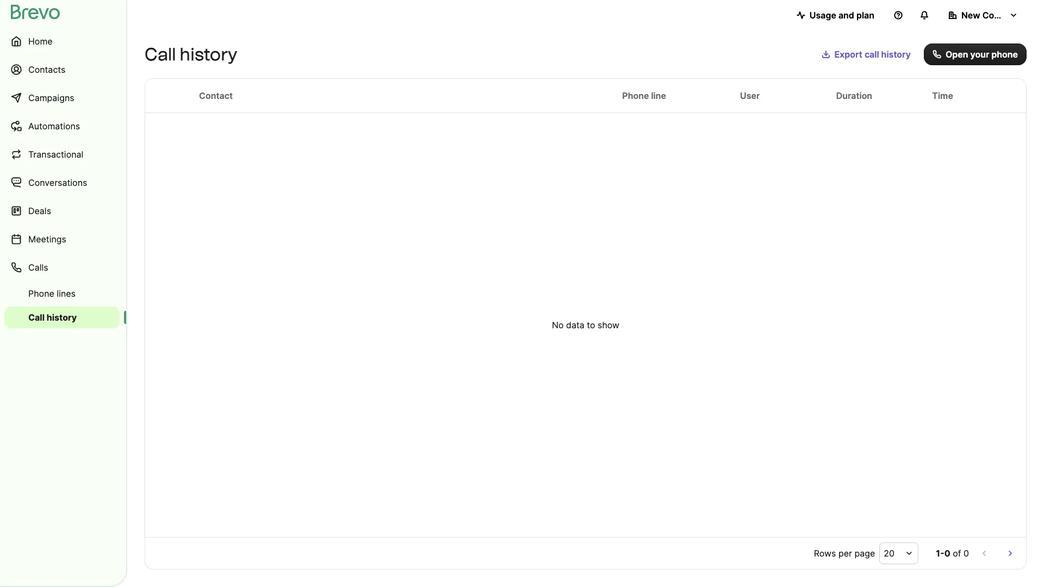 Task type: locate. For each thing, give the bounding box(es) containing it.
call history
[[145, 44, 237, 65], [28, 312, 77, 323]]

1 horizontal spatial 0
[[964, 548, 969, 559]]

0 horizontal spatial call
[[28, 312, 45, 323]]

0 horizontal spatial phone
[[28, 288, 54, 299]]

0
[[945, 548, 951, 559], [964, 548, 969, 559]]

phone left "lines"
[[28, 288, 54, 299]]

history right call
[[882, 49, 911, 60]]

contacts
[[28, 64, 65, 75]]

time
[[933, 90, 953, 101]]

line
[[651, 90, 666, 101]]

usage and plan button
[[788, 4, 883, 26]]

1 vertical spatial phone
[[28, 288, 54, 299]]

export call history button
[[813, 44, 920, 65]]

1 vertical spatial call
[[28, 312, 45, 323]]

of
[[953, 548, 961, 559]]

call
[[145, 44, 176, 65], [28, 312, 45, 323]]

history inside export call history button
[[882, 49, 911, 60]]

transactional
[[28, 149, 83, 160]]

1 vertical spatial call history
[[28, 312, 77, 323]]

2 horizontal spatial history
[[882, 49, 911, 60]]

call history link
[[4, 307, 120, 329]]

1 horizontal spatial phone
[[622, 90, 649, 101]]

history up contact
[[180, 44, 237, 65]]

calls
[[28, 262, 48, 273]]

0 horizontal spatial 0
[[945, 548, 951, 559]]

history down phone lines link
[[47, 312, 77, 323]]

show
[[598, 320, 620, 331]]

1-
[[936, 548, 945, 559]]

phone
[[622, 90, 649, 101], [28, 288, 54, 299]]

new company button
[[940, 4, 1027, 26]]

call history down the phone lines
[[28, 312, 77, 323]]

0 vertical spatial call history
[[145, 44, 237, 65]]

contact
[[199, 90, 233, 101]]

user
[[740, 90, 760, 101]]

0 left of
[[945, 548, 951, 559]]

open your phone button
[[924, 44, 1027, 65]]

0 vertical spatial phone
[[622, 90, 649, 101]]

0 right of
[[964, 548, 969, 559]]

open your phone
[[946, 49, 1018, 60]]

usage and plan
[[810, 10, 875, 21]]

0 horizontal spatial history
[[47, 312, 77, 323]]

automations link
[[4, 113, 120, 139]]

deals
[[28, 206, 51, 216]]

company
[[983, 10, 1023, 21]]

1 horizontal spatial call
[[145, 44, 176, 65]]

0 vertical spatial call
[[145, 44, 176, 65]]

phone
[[992, 49, 1018, 60]]

meetings link
[[4, 226, 120, 252]]

20 button
[[880, 543, 919, 565]]

new company
[[962, 10, 1023, 21]]

conversations link
[[4, 170, 120, 196]]

1 horizontal spatial call history
[[145, 44, 237, 65]]

history
[[180, 44, 237, 65], [882, 49, 911, 60], [47, 312, 77, 323]]

2 0 from the left
[[964, 548, 969, 559]]

and
[[839, 10, 854, 21]]

phone left line
[[622, 90, 649, 101]]

phone for phone line
[[622, 90, 649, 101]]

call history up contact
[[145, 44, 237, 65]]



Task type: vqa. For each thing, say whether or not it's contained in the screenshot.
per
yes



Task type: describe. For each thing, give the bounding box(es) containing it.
0 horizontal spatial call history
[[28, 312, 77, 323]]

duration
[[836, 90, 873, 101]]

to
[[587, 320, 595, 331]]

page
[[855, 548, 875, 559]]

phone for phone lines
[[28, 288, 54, 299]]

transactional link
[[4, 141, 120, 168]]

open
[[946, 49, 969, 60]]

conversations
[[28, 177, 87, 188]]

phone lines link
[[4, 283, 120, 305]]

usage
[[810, 10, 837, 21]]

history inside call history link
[[47, 312, 77, 323]]

campaigns
[[28, 92, 74, 103]]

new
[[962, 10, 981, 21]]

no data to show
[[552, 320, 620, 331]]

rows
[[814, 548, 836, 559]]

export
[[835, 49, 863, 60]]

home
[[28, 36, 53, 47]]

rows per page
[[814, 548, 875, 559]]

no
[[552, 320, 564, 331]]

campaigns link
[[4, 85, 120, 111]]

calls link
[[4, 255, 120, 281]]

export call history
[[835, 49, 911, 60]]

data
[[566, 320, 585, 331]]

1 0 from the left
[[945, 548, 951, 559]]

plan
[[857, 10, 875, 21]]

per
[[839, 548, 852, 559]]

home link
[[4, 28, 120, 54]]

1 horizontal spatial history
[[180, 44, 237, 65]]

lines
[[57, 288, 76, 299]]

meetings
[[28, 234, 66, 245]]

contacts link
[[4, 57, 120, 83]]

deals link
[[4, 198, 120, 224]]

your
[[971, 49, 990, 60]]

automations
[[28, 121, 80, 132]]

20
[[884, 548, 895, 559]]

phone line
[[622, 90, 666, 101]]

call
[[865, 49, 879, 60]]

1-0 of 0
[[936, 548, 969, 559]]

phone lines
[[28, 288, 76, 299]]



